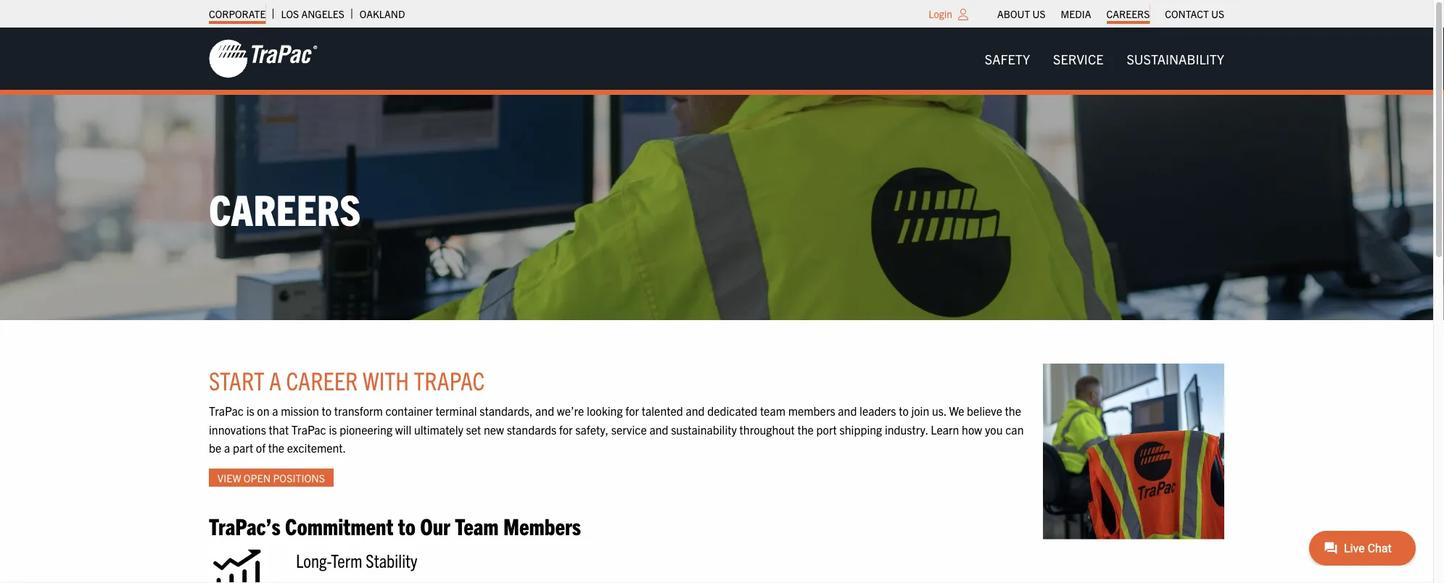 Task type: vqa. For each thing, say whether or not it's contained in the screenshot.
the topmost 2014
no



Task type: locate. For each thing, give the bounding box(es) containing it.
of
[[256, 441, 266, 456]]

a right on
[[272, 404, 278, 418]]

the up can
[[1005, 404, 1021, 418]]

to left our
[[398, 512, 416, 540]]

a right be
[[224, 441, 230, 456]]

transform
[[334, 404, 383, 418]]

term
[[331, 549, 362, 572]]

0 vertical spatial the
[[1005, 404, 1021, 418]]

1 horizontal spatial to
[[398, 512, 416, 540]]

0 vertical spatial a
[[269, 365, 282, 396]]

menu bar down 'careers' link
[[973, 44, 1236, 73]]

we're
[[557, 404, 584, 418]]

us right about
[[1033, 7, 1046, 20]]

1 horizontal spatial us
[[1211, 7, 1224, 20]]

0 vertical spatial trapac
[[414, 365, 485, 396]]

0 horizontal spatial trapac
[[209, 404, 244, 418]]

2 horizontal spatial the
[[1005, 404, 1021, 418]]

us for contact us
[[1211, 7, 1224, 20]]

pioneering
[[340, 422, 393, 437]]

0 vertical spatial careers
[[1107, 7, 1150, 20]]

trapac up excitement.
[[291, 422, 326, 437]]

container
[[386, 404, 433, 418]]

team
[[760, 404, 786, 418]]

innovations
[[209, 422, 266, 437]]

menu bar
[[990, 4, 1232, 24], [973, 44, 1236, 73]]

and
[[535, 404, 554, 418], [686, 404, 705, 418], [838, 404, 857, 418], [649, 422, 668, 437]]

you
[[985, 422, 1003, 437]]

0 vertical spatial is
[[246, 404, 254, 418]]

us
[[1033, 7, 1046, 20], [1211, 7, 1224, 20]]

a
[[269, 365, 282, 396], [272, 404, 278, 418], [224, 441, 230, 456]]

1 us from the left
[[1033, 7, 1046, 20]]

contact
[[1165, 7, 1209, 20]]

angeles
[[301, 7, 344, 20]]

0 horizontal spatial us
[[1033, 7, 1046, 20]]

trapac
[[414, 365, 485, 396], [209, 404, 244, 418], [291, 422, 326, 437]]

to
[[322, 404, 332, 418], [899, 404, 909, 418], [398, 512, 416, 540]]

to right "mission"
[[322, 404, 332, 418]]

throughout
[[740, 422, 795, 437]]

members
[[503, 512, 581, 540]]

for up service
[[625, 404, 639, 418]]

1 horizontal spatial for
[[625, 404, 639, 418]]

join
[[911, 404, 929, 418]]

start a career with trapac
[[209, 365, 485, 396]]

long-
[[296, 549, 331, 572]]

members
[[788, 404, 835, 418]]

2 us from the left
[[1211, 7, 1224, 20]]

1 horizontal spatial is
[[329, 422, 337, 437]]

long-term stability
[[296, 549, 417, 572]]

stability
[[366, 549, 417, 572]]

safety
[[985, 50, 1030, 67]]

media link
[[1061, 4, 1091, 24]]

trapac up terminal
[[414, 365, 485, 396]]

oakland
[[360, 7, 405, 20]]

2 vertical spatial a
[[224, 441, 230, 456]]

is
[[246, 404, 254, 418], [329, 422, 337, 437]]

sustainability
[[671, 422, 737, 437]]

los angeles
[[281, 7, 344, 20]]

the right of
[[268, 441, 284, 456]]

us inside "link"
[[1033, 7, 1046, 20]]

that
[[269, 422, 289, 437]]

is left on
[[246, 404, 254, 418]]

and down "talented"
[[649, 422, 668, 437]]

a up on
[[269, 365, 282, 396]]

commitment
[[285, 512, 393, 540]]

is up excitement.
[[329, 422, 337, 437]]

los angeles link
[[281, 4, 344, 24]]

2 horizontal spatial to
[[899, 404, 909, 418]]

sustainability
[[1127, 50, 1224, 67]]

sustainability link
[[1115, 44, 1236, 73]]

about us
[[997, 7, 1046, 20]]

for
[[625, 404, 639, 418], [559, 422, 573, 437]]

0 horizontal spatial for
[[559, 422, 573, 437]]

2 vertical spatial the
[[268, 441, 284, 456]]

1 vertical spatial the
[[798, 422, 814, 437]]

and up the shipping
[[838, 404, 857, 418]]

0 vertical spatial menu bar
[[990, 4, 1232, 24]]

how
[[962, 422, 982, 437]]

0 horizontal spatial to
[[322, 404, 332, 418]]

for down we're
[[559, 422, 573, 437]]

trapac up innovations
[[209, 404, 244, 418]]

the down members at the right bottom of the page
[[798, 422, 814, 437]]

careers
[[1107, 7, 1150, 20], [209, 181, 361, 234]]

us.
[[932, 404, 946, 418]]

1 vertical spatial trapac
[[209, 404, 244, 418]]

0 horizontal spatial the
[[268, 441, 284, 456]]

new
[[484, 422, 504, 437]]

corporate link
[[209, 4, 266, 24]]

media
[[1061, 7, 1091, 20]]

on
[[257, 404, 269, 418]]

set
[[466, 422, 481, 437]]

1 vertical spatial careers
[[209, 181, 361, 234]]

menu bar up service
[[990, 4, 1232, 24]]

to left the join
[[899, 404, 909, 418]]

2 horizontal spatial trapac
[[414, 365, 485, 396]]

1 vertical spatial menu bar
[[973, 44, 1236, 73]]

the
[[1005, 404, 1021, 418], [798, 422, 814, 437], [268, 441, 284, 456]]

believe
[[967, 404, 1002, 418]]

0 horizontal spatial careers
[[209, 181, 361, 234]]

2 vertical spatial trapac
[[291, 422, 326, 437]]

menu bar containing about us
[[990, 4, 1232, 24]]

us right contact
[[1211, 7, 1224, 20]]

1 vertical spatial a
[[272, 404, 278, 418]]



Task type: describe. For each thing, give the bounding box(es) containing it.
leaders
[[860, 404, 896, 418]]

view open positions link
[[209, 469, 334, 488]]

1 vertical spatial is
[[329, 422, 337, 437]]

part
[[233, 441, 253, 456]]

excitement.
[[287, 441, 346, 456]]

login
[[929, 7, 952, 20]]

0 horizontal spatial is
[[246, 404, 254, 418]]

1 vertical spatial for
[[559, 422, 573, 437]]

positions
[[273, 471, 325, 485]]

1 horizontal spatial the
[[798, 422, 814, 437]]

corporate image
[[209, 38, 318, 79]]

trapac is on a mission to transform container terminal standards, and we're looking for talented and dedicated team members and leaders to join us. we believe the innovations that trapac is pioneering will ultimately set new standards for safety, service and sustainability throughout the port shipping industry. learn how you can be a part of the excitement.
[[209, 404, 1024, 456]]

view open positions
[[217, 471, 325, 485]]

career
[[286, 365, 358, 396]]

talented
[[642, 404, 683, 418]]

safety link
[[973, 44, 1042, 73]]

looking
[[587, 404, 623, 418]]

1 horizontal spatial careers
[[1107, 7, 1150, 20]]

trapac's
[[209, 512, 281, 540]]

our
[[420, 512, 450, 540]]

about
[[997, 7, 1030, 20]]

with
[[362, 365, 409, 396]]

we
[[949, 404, 964, 418]]

light image
[[958, 9, 968, 20]]

terminal
[[436, 404, 477, 418]]

menu bar containing safety
[[973, 44, 1236, 73]]

service link
[[1042, 44, 1115, 73]]

mission
[[281, 404, 319, 418]]

and up sustainability
[[686, 404, 705, 418]]

be
[[209, 441, 221, 456]]

login link
[[929, 7, 952, 20]]

0 vertical spatial for
[[625, 404, 639, 418]]

view
[[217, 471, 241, 485]]

industry.
[[885, 422, 928, 437]]

service
[[1053, 50, 1104, 67]]

port
[[816, 422, 837, 437]]

dedicated
[[707, 404, 757, 418]]

learn
[[931, 422, 959, 437]]

start
[[209, 365, 265, 396]]

los
[[281, 7, 299, 20]]

shipping
[[840, 422, 882, 437]]

ultimately
[[414, 422, 463, 437]]

can
[[1005, 422, 1024, 437]]

us for about us
[[1033, 7, 1046, 20]]

about us link
[[997, 4, 1046, 24]]

oakland link
[[360, 4, 405, 24]]

open
[[244, 471, 271, 485]]

and up standards
[[535, 404, 554, 418]]

team
[[455, 512, 499, 540]]

standards
[[507, 422, 556, 437]]

contact us
[[1165, 7, 1224, 20]]

trapac's commitment to our team members
[[209, 512, 581, 540]]

1 horizontal spatial trapac
[[291, 422, 326, 437]]

safety,
[[575, 422, 609, 437]]

will
[[395, 422, 411, 437]]

contact us link
[[1165, 4, 1224, 24]]

corporate
[[209, 7, 266, 20]]

start a career with trapac main content
[[194, 364, 1239, 584]]

standards,
[[480, 404, 533, 418]]

service
[[611, 422, 647, 437]]

careers link
[[1107, 4, 1150, 24]]



